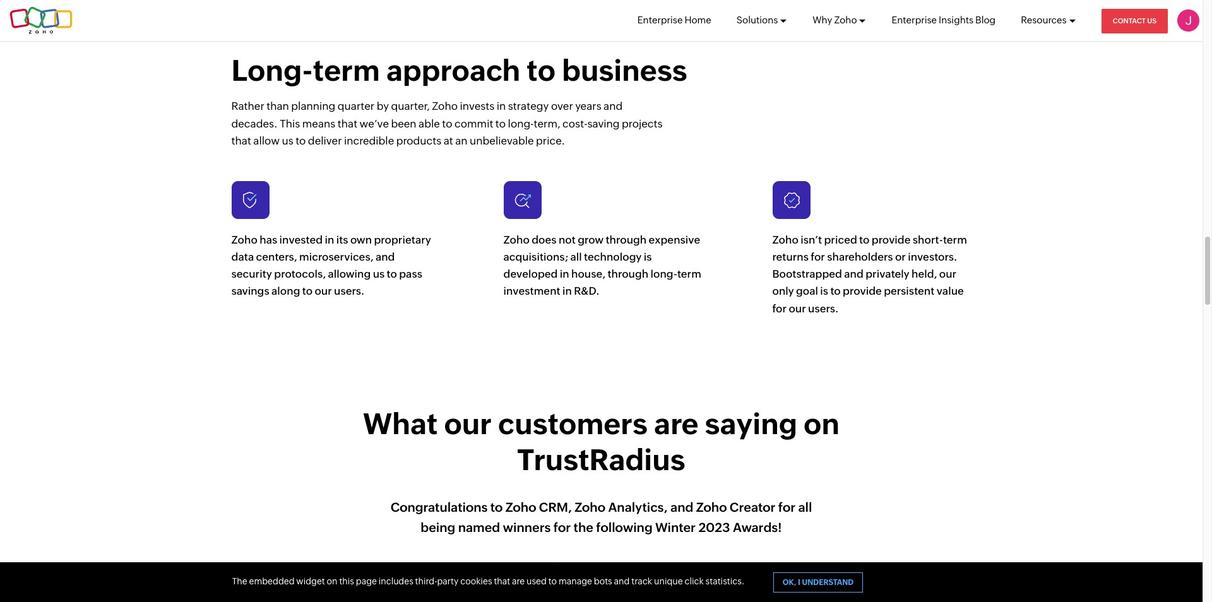 Task type: locate. For each thing, give the bounding box(es) containing it.
over
[[551, 100, 573, 113]]

in left r&d.
[[563, 285, 572, 298]]

is right goal
[[821, 285, 829, 298]]

is inside 'zoho isn't priced to provide short-term returns for shareholders or investors. bootstrapped and privately held, our only goal is to provide persistent value for our users.'
[[821, 285, 829, 298]]

provide down privately
[[843, 285, 882, 298]]

1 vertical spatial is
[[821, 285, 829, 298]]

0 vertical spatial long-
[[508, 117, 534, 130]]

for down isn't
[[811, 251, 825, 263]]

proprietary
[[374, 234, 431, 246]]

that down quarter
[[338, 117, 358, 130]]

and up saving on the top of page
[[604, 100, 623, 113]]

to right used
[[549, 577, 557, 587]]

us inside zoho has invested in its own proprietary data centers, microservices, and security protocols, allowing us to pass savings along to our users.
[[373, 268, 385, 281]]

that down the decades.
[[231, 134, 251, 147]]

products
[[396, 134, 442, 147]]

1 vertical spatial through
[[608, 268, 649, 281]]

1 horizontal spatial are
[[654, 407, 699, 441]]

0 vertical spatial are
[[654, 407, 699, 441]]

to
[[527, 54, 556, 87], [442, 117, 453, 130], [496, 117, 506, 130], [296, 134, 306, 147], [860, 234, 870, 246], [387, 268, 397, 281], [302, 285, 313, 298], [831, 285, 841, 298], [491, 500, 503, 515], [549, 577, 557, 587]]

is
[[644, 251, 652, 263], [821, 285, 829, 298]]

invests
[[460, 100, 495, 113]]

0 horizontal spatial on
[[327, 577, 338, 587]]

to left pass
[[387, 268, 397, 281]]

what our customers are saying on trustradius
[[363, 407, 840, 477]]

are
[[654, 407, 699, 441], [512, 577, 525, 587]]

2 horizontal spatial term
[[944, 234, 968, 246]]

us down this
[[282, 134, 294, 147]]

users. down the 'allowing'
[[334, 285, 365, 298]]

1 vertical spatial that
[[231, 134, 251, 147]]

us right the 'allowing'
[[373, 268, 385, 281]]

provide up or
[[872, 234, 911, 246]]

0 vertical spatial through
[[606, 234, 647, 246]]

1 horizontal spatial on
[[804, 407, 840, 441]]

and
[[604, 100, 623, 113], [376, 251, 395, 263], [845, 268, 864, 281], [671, 500, 694, 515], [614, 577, 630, 587]]

zoho up returns
[[773, 234, 799, 246]]

enterprise home
[[638, 15, 712, 25]]

has
[[260, 234, 277, 246]]

1 horizontal spatial us
[[373, 268, 385, 281]]

0 vertical spatial all
[[571, 251, 582, 263]]

users. inside zoho has invested in its own proprietary data centers, microservices, and security protocols, allowing us to pass savings along to our users.
[[334, 285, 365, 298]]

to up unbelievable
[[496, 117, 506, 130]]

0 horizontal spatial long-
[[508, 117, 534, 130]]

for down only
[[773, 302, 787, 315]]

long- inside zoho does not grow through expensive acquisitions; all technology is developed in house, through long-term investment in r&d.
[[651, 268, 678, 281]]

to up strategy
[[527, 54, 556, 87]]

in right invests
[[497, 100, 506, 113]]

winners
[[503, 520, 551, 535]]

zoho up able
[[432, 100, 458, 113]]

through
[[606, 234, 647, 246], [608, 268, 649, 281]]

enterprise insights blog
[[892, 15, 996, 25]]

means
[[302, 117, 336, 130]]

1 enterprise from the left
[[638, 15, 683, 25]]

term up quarter
[[313, 54, 380, 87]]

contact us
[[1113, 17, 1157, 25]]

and up winter
[[671, 500, 694, 515]]

0 horizontal spatial term
[[313, 54, 380, 87]]

click
[[685, 577, 704, 587]]

0 vertical spatial on
[[804, 407, 840, 441]]

james peterson image
[[1178, 9, 1200, 32]]

zoho inside zoho has invested in its own proprietary data centers, microservices, and security protocols, allowing us to pass savings along to our users.
[[231, 234, 258, 246]]

why zoho
[[813, 15, 857, 25]]

bots
[[594, 577, 613, 587]]

long- down expensive
[[651, 268, 678, 281]]

long- down strategy
[[508, 117, 534, 130]]

1 horizontal spatial all
[[799, 500, 812, 515]]

being
[[421, 520, 456, 535]]

crm,
[[539, 500, 572, 515]]

zoho up acquisitions;
[[504, 234, 530, 246]]

unbelievable
[[470, 134, 534, 147]]

in
[[497, 100, 506, 113], [325, 234, 334, 246], [560, 268, 570, 281], [563, 285, 572, 298]]

and inside "congratulations to zoho crm, zoho analytics, and zoho creator for all being named winners for the following winter 2023 awards!"
[[671, 500, 694, 515]]

persistent
[[884, 285, 935, 298]]

cost-
[[563, 117, 588, 130]]

enterprise for enterprise insights blog
[[892, 15, 937, 25]]

at
[[444, 134, 453, 147]]

2 vertical spatial that
[[494, 577, 510, 587]]

insights
[[939, 15, 974, 25]]

strategy
[[508, 100, 549, 113]]

1 vertical spatial term
[[944, 234, 968, 246]]

0 vertical spatial that
[[338, 117, 358, 130]]

1 horizontal spatial term
[[678, 268, 702, 281]]

to right goal
[[831, 285, 841, 298]]

0 horizontal spatial us
[[282, 134, 294, 147]]

1 vertical spatial long-
[[651, 268, 678, 281]]

1 vertical spatial on
[[327, 577, 338, 587]]

2 enterprise from the left
[[892, 15, 937, 25]]

along
[[272, 285, 300, 298]]

to down this
[[296, 134, 306, 147]]

commit
[[455, 117, 494, 130]]

0 vertical spatial is
[[644, 251, 652, 263]]

pass
[[399, 268, 423, 281]]

third-
[[415, 577, 437, 587]]

microservices,
[[299, 251, 374, 263]]

protocols,
[[274, 268, 326, 281]]

enterprise left the insights at the top
[[892, 15, 937, 25]]

awards!
[[733, 520, 782, 535]]

zoho inside 'zoho isn't priced to provide short-term returns for shareholders or investors. bootstrapped and privately held, our only goal is to provide persistent value for our users.'
[[773, 234, 799, 246]]

0 horizontal spatial are
[[512, 577, 525, 587]]

enterprise for enterprise home
[[638, 15, 683, 25]]

1 horizontal spatial enterprise
[[892, 15, 937, 25]]

0 horizontal spatial users.
[[334, 285, 365, 298]]

through up technology
[[606, 234, 647, 246]]

users. inside 'zoho isn't priced to provide short-term returns for shareholders or investors. bootstrapped and privately held, our only goal is to provide persistent value for our users.'
[[809, 302, 839, 315]]

centers,
[[256, 251, 297, 263]]

1 horizontal spatial long-
[[651, 268, 678, 281]]

zoho inside the rather than planning quarter by quarter, zoho invests in strategy over years and decades. this means that we've been able to commit to long-term, cost-saving projects that allow us to deliver incredible products at an unbelievable price.
[[432, 100, 458, 113]]

technology
[[584, 251, 642, 263]]

all down not
[[571, 251, 582, 263]]

what
[[363, 407, 438, 441]]

and down shareholders
[[845, 268, 864, 281]]

in inside the rather than planning quarter by quarter, zoho invests in strategy over years and decades. this means that we've been able to commit to long-term, cost-saving projects that allow us to deliver incredible products at an unbelievable price.
[[497, 100, 506, 113]]

1 vertical spatial us
[[373, 268, 385, 281]]

users.
[[334, 285, 365, 298], [809, 302, 839, 315]]

0 horizontal spatial enterprise
[[638, 15, 683, 25]]

track
[[632, 577, 653, 587]]

that right "cookies"
[[494, 577, 510, 587]]

all inside "congratulations to zoho crm, zoho analytics, and zoho creator for all being named winners for the following winter 2023 awards!"
[[799, 500, 812, 515]]

1 horizontal spatial is
[[821, 285, 829, 298]]

isn't
[[801, 234, 822, 246]]

all right creator
[[799, 500, 812, 515]]

us
[[282, 134, 294, 147], [373, 268, 385, 281]]

0 vertical spatial us
[[282, 134, 294, 147]]

1 horizontal spatial that
[[338, 117, 358, 130]]

long-
[[231, 54, 313, 87]]

to up named
[[491, 500, 503, 515]]

and down proprietary
[[376, 251, 395, 263]]

in left its
[[325, 234, 334, 246]]

enterprise left "home"
[[638, 15, 683, 25]]

zoho has invested in its own proprietary data centers, microservices, and security protocols, allowing us to pass savings along to our users.
[[231, 234, 431, 298]]

rather
[[231, 100, 265, 113]]

zoho isn't priced to provide short-term returns for shareholders or investors. bootstrapped and privately held, our only goal is to provide persistent value for our users.
[[773, 234, 968, 315]]

zoho up data
[[231, 234, 258, 246]]

0 vertical spatial provide
[[872, 234, 911, 246]]

is down expensive
[[644, 251, 652, 263]]

0 horizontal spatial that
[[231, 134, 251, 147]]

are inside what our customers are saying on trustradius
[[654, 407, 699, 441]]

short-
[[913, 234, 944, 246]]

1 horizontal spatial users.
[[809, 302, 839, 315]]

term inside 'zoho isn't priced to provide short-term returns for shareholders or investors. bootstrapped and privately held, our only goal is to provide persistent value for our users.'
[[944, 234, 968, 246]]

allowing
[[328, 268, 371, 281]]

an
[[456, 134, 468, 147]]

0 horizontal spatial all
[[571, 251, 582, 263]]

term up investors.
[[944, 234, 968, 246]]

to down "protocols,"
[[302, 285, 313, 298]]

not
[[559, 234, 576, 246]]

business
[[562, 54, 688, 87]]

through down technology
[[608, 268, 649, 281]]

years
[[576, 100, 602, 113]]

0 vertical spatial users.
[[334, 285, 365, 298]]

named
[[458, 520, 500, 535]]

goal
[[796, 285, 819, 298]]

1 vertical spatial users.
[[809, 302, 839, 315]]

this
[[339, 577, 354, 587]]

users. down goal
[[809, 302, 839, 315]]

investors.
[[908, 251, 958, 263]]

2 vertical spatial term
[[678, 268, 702, 281]]

house,
[[572, 268, 606, 281]]

our inside what our customers are saying on trustradius
[[444, 407, 492, 441]]

its
[[336, 234, 348, 246]]

zoho
[[835, 15, 857, 25], [432, 100, 458, 113], [231, 234, 258, 246], [504, 234, 530, 246], [773, 234, 799, 246], [506, 500, 537, 515], [575, 500, 606, 515], [697, 500, 727, 515]]

term
[[313, 54, 380, 87], [944, 234, 968, 246], [678, 268, 702, 281]]

developed
[[504, 268, 558, 281]]

0 horizontal spatial is
[[644, 251, 652, 263]]

term down expensive
[[678, 268, 702, 281]]

planning
[[291, 100, 336, 113]]

provide
[[872, 234, 911, 246], [843, 285, 882, 298]]

1 vertical spatial all
[[799, 500, 812, 515]]



Task type: vqa. For each thing, say whether or not it's contained in the screenshot.
Blog
yes



Task type: describe. For each thing, give the bounding box(es) containing it.
to up at
[[442, 117, 453, 130]]

the
[[232, 577, 247, 587]]

able
[[419, 117, 440, 130]]

statistics.
[[706, 577, 745, 587]]

analytics,
[[609, 500, 668, 515]]

zoho inside zoho does not grow through expensive acquisitions; all technology is developed in house, through long-term investment in r&d.
[[504, 234, 530, 246]]

ok,
[[783, 579, 797, 587]]

in left 'house,'
[[560, 268, 570, 281]]

is inside zoho does not grow through expensive acquisitions; all technology is developed in house, through long-term investment in r&d.
[[644, 251, 652, 263]]

we've
[[360, 117, 389, 130]]

long-term approach to business
[[231, 54, 688, 87]]

grow
[[578, 234, 604, 246]]

understand
[[802, 579, 854, 587]]

why
[[813, 15, 833, 25]]

shareholders
[[828, 251, 893, 263]]

congratulations to zoho crm, zoho analytics, and zoho creator for all being named winners for the following winter 2023 awards!
[[391, 500, 812, 535]]

zoho does not grow through expensive acquisitions; all technology is developed in house, through long-term investment in r&d.
[[504, 234, 702, 298]]

allow
[[253, 134, 280, 147]]

quarter,
[[391, 100, 430, 113]]

on inside what our customers are saying on trustradius
[[804, 407, 840, 441]]

than
[[267, 100, 289, 113]]

the
[[574, 520, 594, 535]]

resources
[[1021, 15, 1067, 25]]

bootstrapped
[[773, 268, 843, 281]]

home
[[685, 15, 712, 25]]

trustradius
[[518, 444, 686, 477]]

zoho up winners
[[506, 500, 537, 515]]

been
[[391, 117, 417, 130]]

1 vertical spatial are
[[512, 577, 525, 587]]

invested
[[280, 234, 323, 246]]

savings
[[231, 285, 270, 298]]

2 horizontal spatial that
[[494, 577, 510, 587]]

cookies
[[461, 577, 492, 587]]

i
[[798, 579, 801, 587]]

held,
[[912, 268, 938, 281]]

long- inside the rather than planning quarter by quarter, zoho invests in strategy over years and decades. this means that we've been able to commit to long-term, cost-saving projects that allow us to deliver incredible products at an unbelievable price.
[[508, 117, 534, 130]]

used
[[527, 577, 547, 587]]

to up shareholders
[[860, 234, 870, 246]]

contact us link
[[1102, 9, 1169, 33]]

ok, i understand
[[783, 579, 854, 587]]

zoho right why
[[835, 15, 857, 25]]

priced
[[825, 234, 858, 246]]

by
[[377, 100, 389, 113]]

value
[[937, 285, 964, 298]]

saving
[[588, 117, 620, 130]]

acquisitions;
[[504, 251, 569, 263]]

us inside the rather than planning quarter by quarter, zoho invests in strategy over years and decades. this means that we've been able to commit to long-term, cost-saving projects that allow us to deliver incredible products at an unbelievable price.
[[282, 134, 294, 147]]

zoho up 2023
[[697, 500, 727, 515]]

zoho up the at the bottom of page
[[575, 500, 606, 515]]

widget
[[296, 577, 325, 587]]

0 vertical spatial term
[[313, 54, 380, 87]]

price.
[[536, 134, 565, 147]]

congratulations
[[391, 500, 488, 515]]

data
[[231, 251, 254, 263]]

term inside zoho does not grow through expensive acquisitions; all technology is developed in house, through long-term investment in r&d.
[[678, 268, 702, 281]]

security
[[231, 268, 272, 281]]

customers
[[498, 407, 648, 441]]

and inside the rather than planning quarter by quarter, zoho invests in strategy over years and decades. this means that we've been able to commit to long-term, cost-saving projects that allow us to deliver incredible products at an unbelievable price.
[[604, 100, 623, 113]]

or
[[896, 251, 906, 263]]

the embedded widget on this page includes third-party cookies that are used to manage bots and track unique click statistics.
[[232, 577, 745, 587]]

zoho enterprise logo image
[[9, 7, 73, 34]]

enterprise insights blog link
[[892, 0, 996, 40]]

privately
[[866, 268, 910, 281]]

and right the bots
[[614, 577, 630, 587]]

projects
[[622, 117, 663, 130]]

to inside "congratulations to zoho crm, zoho analytics, and zoho creator for all being named winners for the following winter 2023 awards!"
[[491, 500, 503, 515]]

includes
[[379, 577, 414, 587]]

blog
[[976, 15, 996, 25]]

and inside zoho has invested in its own proprietary data centers, microservices, and security protocols, allowing us to pass savings along to our users.
[[376, 251, 395, 263]]

does
[[532, 234, 557, 246]]

party
[[437, 577, 459, 587]]

and inside 'zoho isn't priced to provide short-term returns for shareholders or investors. bootstrapped and privately held, our only goal is to provide persistent value for our users.'
[[845, 268, 864, 281]]

following
[[596, 520, 653, 535]]

2023
[[699, 520, 731, 535]]

contact
[[1113, 17, 1146, 25]]

manage
[[559, 577, 592, 587]]

1 vertical spatial provide
[[843, 285, 882, 298]]

unique
[[654, 577, 683, 587]]

this
[[280, 117, 300, 130]]

us
[[1148, 17, 1157, 25]]

investment
[[504, 285, 561, 298]]

approach
[[387, 54, 521, 87]]

solutions
[[737, 15, 778, 25]]

page
[[356, 577, 377, 587]]

creator
[[730, 500, 776, 515]]

winter
[[656, 520, 696, 535]]

quarter
[[338, 100, 375, 113]]

enterprise home link
[[638, 0, 712, 40]]

in inside zoho has invested in its own proprietary data centers, microservices, and security protocols, allowing us to pass savings along to our users.
[[325, 234, 334, 246]]

for right creator
[[779, 500, 796, 515]]

r&d.
[[574, 285, 600, 298]]

saying
[[705, 407, 798, 441]]

our inside zoho has invested in its own proprietary data centers, microservices, and security protocols, allowing us to pass savings along to our users.
[[315, 285, 332, 298]]

decades.
[[231, 117, 278, 130]]

for down "crm," at bottom left
[[554, 520, 571, 535]]

returns
[[773, 251, 809, 263]]

all inside zoho does not grow through expensive acquisitions; all technology is developed in house, through long-term investment in r&d.
[[571, 251, 582, 263]]



